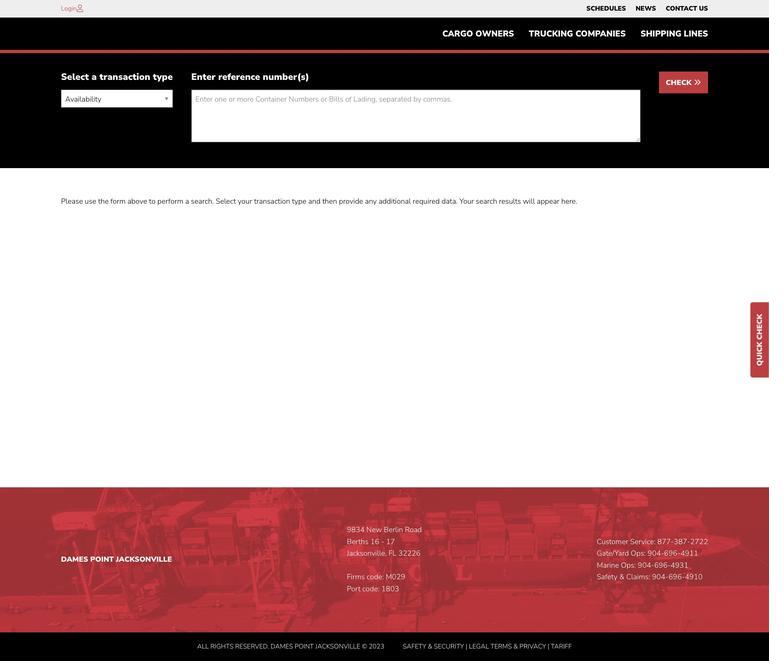 Task type: describe. For each thing, give the bounding box(es) containing it.
trucking
[[529, 28, 574, 39]]

data.
[[442, 197, 458, 207]]

©
[[362, 643, 368, 652]]

menu bar containing cargo owners
[[435, 25, 716, 43]]

shipping
[[641, 28, 682, 39]]

2 vertical spatial 904-
[[653, 573, 669, 583]]

privacy
[[520, 643, 547, 652]]

reference
[[218, 71, 260, 83]]

footer containing 9834 new berlin road
[[0, 488, 770, 662]]

4911
[[681, 549, 699, 559]]

0 horizontal spatial select
[[61, 71, 89, 83]]

berlin
[[384, 526, 403, 536]]

fl
[[389, 549, 397, 559]]

provide
[[339, 197, 364, 207]]

877-
[[658, 537, 675, 548]]

tariff
[[551, 643, 572, 652]]

news link
[[636, 2, 657, 15]]

contact
[[666, 4, 698, 13]]

trucking companies link
[[522, 25, 634, 43]]

safety & security | legal terms & privacy | tariff
[[403, 643, 572, 652]]

0 vertical spatial code:
[[367, 573, 384, 583]]

all
[[197, 643, 209, 652]]

and
[[309, 197, 321, 207]]

marine
[[597, 561, 620, 571]]

above
[[128, 197, 147, 207]]

shipping lines link
[[634, 25, 716, 43]]

1 horizontal spatial type
[[292, 197, 307, 207]]

-
[[382, 537, 385, 548]]

here.
[[562, 197, 578, 207]]

0 horizontal spatial a
[[92, 71, 97, 83]]

us
[[700, 4, 709, 13]]

firms code:  m029 port code:  1803
[[347, 573, 406, 595]]

m029
[[386, 573, 406, 583]]

safety & security link
[[403, 643, 464, 652]]

number(s)
[[263, 71, 310, 83]]

use
[[85, 197, 96, 207]]

4910
[[686, 573, 703, 583]]

all rights reserved. dames point jacksonville © 2023
[[197, 643, 385, 652]]

dames point jacksonville
[[61, 555, 172, 565]]

to
[[149, 197, 156, 207]]

0 vertical spatial type
[[153, 71, 173, 83]]

shipping lines
[[641, 28, 709, 39]]

Enter reference number(s) text field
[[191, 90, 641, 143]]

1 horizontal spatial point
[[295, 643, 314, 652]]

then
[[323, 197, 337, 207]]

2722
[[691, 537, 709, 548]]

0 horizontal spatial transaction
[[100, 71, 150, 83]]

angle double right image
[[694, 79, 702, 86]]

cargo owners link
[[435, 25, 522, 43]]

0 vertical spatial ops:
[[631, 549, 646, 559]]

1 vertical spatial select
[[216, 197, 236, 207]]

legal terms & privacy link
[[469, 643, 547, 652]]

new
[[367, 526, 382, 536]]

quick
[[755, 342, 766, 366]]

1 vertical spatial jacksonville
[[316, 643, 361, 652]]

tariff link
[[551, 643, 572, 652]]

enter reference number(s)
[[191, 71, 310, 83]]

companies
[[576, 28, 626, 39]]

login
[[61, 4, 77, 13]]

required
[[413, 197, 440, 207]]

17
[[386, 537, 395, 548]]

form
[[111, 197, 126, 207]]

1 vertical spatial code:
[[363, 585, 380, 595]]

quick check link
[[751, 303, 770, 378]]

customer
[[597, 537, 629, 548]]

enter
[[191, 71, 216, 83]]

claims:
[[627, 573, 651, 583]]

2023
[[369, 643, 385, 652]]

9834
[[347, 526, 365, 536]]

service:
[[631, 537, 656, 548]]

contact us
[[666, 4, 709, 13]]

please use the form above to perform a search. select your transaction type and then provide any additional required data. your search results will appear here.
[[61, 197, 578, 207]]

results
[[499, 197, 522, 207]]

1 vertical spatial check
[[755, 314, 766, 340]]

contact us link
[[666, 2, 709, 15]]

1 vertical spatial 904-
[[638, 561, 655, 571]]

387-
[[675, 537, 691, 548]]

1 vertical spatial ops:
[[622, 561, 637, 571]]

reserved.
[[235, 643, 269, 652]]

& inside customer service: 877-387-2722 gate/yard ops: 904-696-4911 marine ops: 904-696-4931 safety & claims: 904-696-4910
[[620, 573, 625, 583]]

4931
[[671, 561, 689, 571]]

0 horizontal spatial &
[[428, 643, 433, 652]]

menu bar containing schedules
[[582, 2, 714, 15]]



Task type: locate. For each thing, give the bounding box(es) containing it.
appear
[[537, 197, 560, 207]]

berths
[[347, 537, 369, 548]]

the
[[98, 197, 109, 207]]

your
[[238, 197, 252, 207]]

firms
[[347, 573, 365, 583]]

code:
[[367, 573, 384, 583], [363, 585, 380, 595]]

will
[[523, 197, 535, 207]]

1 horizontal spatial jacksonville
[[316, 643, 361, 652]]

perform
[[158, 197, 184, 207]]

0 horizontal spatial dames
[[61, 555, 88, 565]]

please
[[61, 197, 83, 207]]

cargo
[[443, 28, 474, 39]]

904- up claims:
[[638, 561, 655, 571]]

& left security
[[428, 643, 433, 652]]

select a transaction type
[[61, 71, 173, 83]]

security
[[434, 643, 464, 652]]

terms
[[491, 643, 512, 652]]

jacksonville,
[[347, 549, 387, 559]]

0 horizontal spatial type
[[153, 71, 173, 83]]

1 vertical spatial 696-
[[655, 561, 671, 571]]

1 horizontal spatial check
[[755, 314, 766, 340]]

1 vertical spatial menu bar
[[435, 25, 716, 43]]

2 horizontal spatial &
[[620, 573, 625, 583]]

0 horizontal spatial point
[[90, 555, 114, 565]]

type left enter
[[153, 71, 173, 83]]

any
[[365, 197, 377, 207]]

0 horizontal spatial check
[[666, 78, 694, 88]]

quick check
[[755, 314, 766, 366]]

0 vertical spatial dames
[[61, 555, 88, 565]]

dames
[[61, 555, 88, 565], [271, 643, 293, 652]]

0 vertical spatial select
[[61, 71, 89, 83]]

0 vertical spatial jacksonville
[[116, 555, 172, 565]]

search
[[476, 197, 498, 207]]

user image
[[77, 5, 83, 12]]

0 vertical spatial 904-
[[648, 549, 665, 559]]

select
[[61, 71, 89, 83], [216, 197, 236, 207]]

1803
[[382, 585, 400, 595]]

footer
[[0, 488, 770, 662]]

0 horizontal spatial jacksonville
[[116, 555, 172, 565]]

code: right port
[[363, 585, 380, 595]]

1 horizontal spatial select
[[216, 197, 236, 207]]

1 vertical spatial transaction
[[254, 197, 290, 207]]

904-
[[648, 549, 665, 559], [638, 561, 655, 571], [653, 573, 669, 583]]

0 vertical spatial a
[[92, 71, 97, 83]]

1 vertical spatial safety
[[403, 643, 427, 652]]

904- right claims:
[[653, 573, 669, 583]]

owners
[[476, 28, 515, 39]]

safety inside customer service: 877-387-2722 gate/yard ops: 904-696-4911 marine ops: 904-696-4931 safety & claims: 904-696-4910
[[597, 573, 618, 583]]

additional
[[379, 197, 411, 207]]

1 horizontal spatial dames
[[271, 643, 293, 652]]

menu bar
[[582, 2, 714, 15], [435, 25, 716, 43]]

safety
[[597, 573, 618, 583], [403, 643, 427, 652]]

1 | from the left
[[466, 643, 468, 652]]

ops:
[[631, 549, 646, 559], [622, 561, 637, 571]]

menu bar up shipping
[[582, 2, 714, 15]]

1 horizontal spatial transaction
[[254, 197, 290, 207]]

0 vertical spatial point
[[90, 555, 114, 565]]

0 horizontal spatial safety
[[403, 643, 427, 652]]

1 horizontal spatial &
[[514, 643, 518, 652]]

schedules link
[[587, 2, 627, 15]]

login link
[[61, 4, 77, 13]]

check inside button
[[666, 78, 694, 88]]

1 horizontal spatial safety
[[597, 573, 618, 583]]

schedules
[[587, 4, 627, 13]]

| left legal
[[466, 643, 468, 652]]

0 horizontal spatial |
[[466, 643, 468, 652]]

a
[[92, 71, 97, 83], [185, 197, 189, 207]]

ops: up claims:
[[622, 561, 637, 571]]

& right terms
[[514, 643, 518, 652]]

gate/yard
[[597, 549, 630, 559]]

jacksonville
[[116, 555, 172, 565], [316, 643, 361, 652]]

type left and
[[292, 197, 307, 207]]

9834 new berlin road berths 16 - 17 jacksonville, fl 32226
[[347, 526, 422, 559]]

news
[[636, 4, 657, 13]]

0 vertical spatial transaction
[[100, 71, 150, 83]]

ops: down service:
[[631, 549, 646, 559]]

your
[[460, 197, 474, 207]]

2 vertical spatial 696-
[[669, 573, 686, 583]]

1 vertical spatial type
[[292, 197, 307, 207]]

search.
[[191, 197, 214, 207]]

customer service: 877-387-2722 gate/yard ops: 904-696-4911 marine ops: 904-696-4931 safety & claims: 904-696-4910
[[597, 537, 709, 583]]

road
[[405, 526, 422, 536]]

trucking companies
[[529, 28, 626, 39]]

safety down marine
[[597, 573, 618, 583]]

|
[[466, 643, 468, 652], [548, 643, 550, 652]]

transaction
[[100, 71, 150, 83], [254, 197, 290, 207]]

0 vertical spatial menu bar
[[582, 2, 714, 15]]

cargo owners
[[443, 28, 515, 39]]

1 horizontal spatial |
[[548, 643, 550, 652]]

point
[[90, 555, 114, 565], [295, 643, 314, 652]]

check button
[[659, 72, 709, 94]]

type
[[153, 71, 173, 83], [292, 197, 307, 207]]

0 vertical spatial 696-
[[665, 549, 681, 559]]

code: up 1803
[[367, 573, 384, 583]]

1 horizontal spatial a
[[185, 197, 189, 207]]

16
[[371, 537, 380, 548]]

port
[[347, 585, 361, 595]]

0 vertical spatial check
[[666, 78, 694, 88]]

904- down 877-
[[648, 549, 665, 559]]

32226
[[399, 549, 421, 559]]

menu bar down schedules link
[[435, 25, 716, 43]]

| left tariff 'link'
[[548, 643, 550, 652]]

check
[[666, 78, 694, 88], [755, 314, 766, 340]]

&
[[620, 573, 625, 583], [428, 643, 433, 652], [514, 643, 518, 652]]

0 vertical spatial safety
[[597, 573, 618, 583]]

1 vertical spatial a
[[185, 197, 189, 207]]

& left claims:
[[620, 573, 625, 583]]

rights
[[211, 643, 234, 652]]

1 vertical spatial point
[[295, 643, 314, 652]]

2 | from the left
[[548, 643, 550, 652]]

1 vertical spatial dames
[[271, 643, 293, 652]]

lines
[[684, 28, 709, 39]]

safety left security
[[403, 643, 427, 652]]

legal
[[469, 643, 489, 652]]



Task type: vqa. For each thing, say whether or not it's contained in the screenshot.
customer service: 877-387-2722 gate/yard ops: 904-696-4911 marine ops: 904-696-4931 at the right of the page
no



